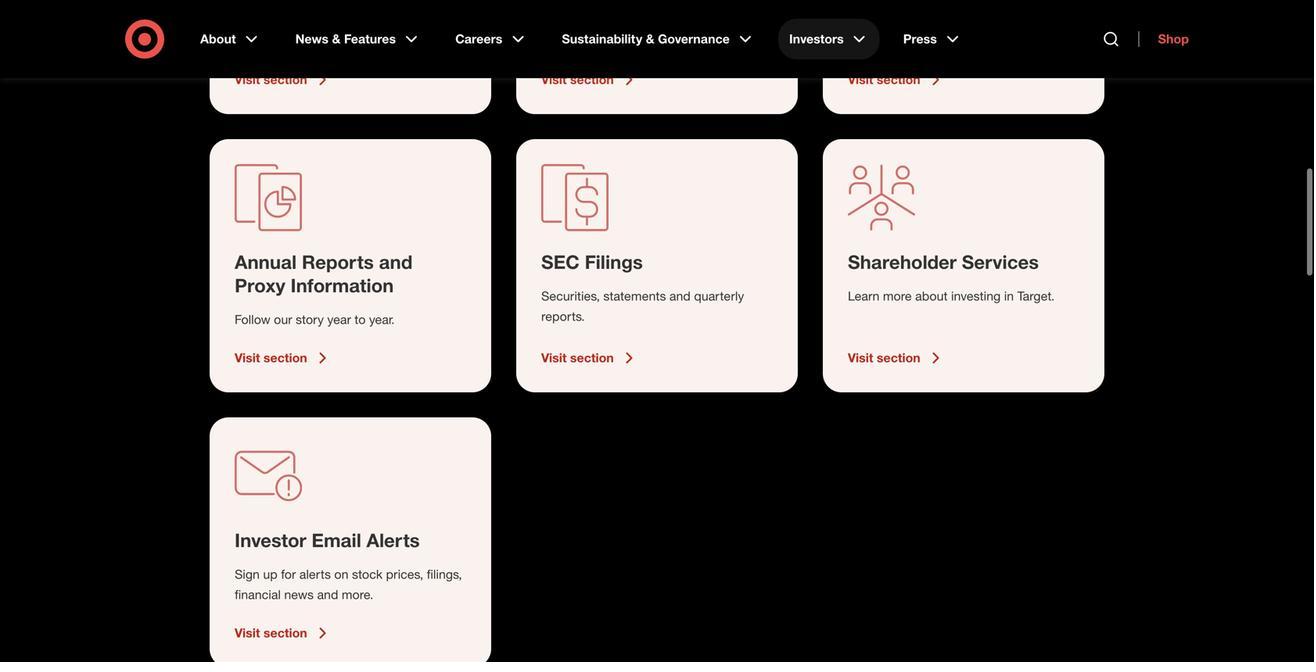 Task type: vqa. For each thing, say whether or not it's contained in the screenshot.
Sign up for alerts on stock prices, filings, financial news and more. in the left bottom of the page
yes



Task type: locate. For each thing, give the bounding box(es) containing it.
target.
[[1017, 289, 1055, 304]]

our
[[274, 312, 292, 327]]

visit down learn
[[848, 350, 873, 366]]

visit section down about link at the left top
[[235, 72, 307, 87]]

visit section link down sign up for alerts on stock prices, filings, financial news and more.
[[235, 624, 466, 643]]

here.
[[864, 34, 891, 49]]

quarterly
[[694, 289, 744, 304]]

0 horizontal spatial &
[[332, 31, 341, 47]]

sales
[[962, 13, 991, 29]]

more. inside 'earnings calls, transcripts, infographics and more.'
[[566, 34, 598, 49]]

year.
[[369, 312, 395, 327]]

sec filings
[[541, 251, 643, 273]]

information
[[291, 274, 394, 297]]

visit for visit section link under securities, statements and quarterly reports.
[[541, 350, 567, 366]]

and inside securities, statements and quarterly reports.
[[669, 289, 691, 304]]

annual
[[235, 251, 297, 273]]

and for securities, statements and quarterly reports.
[[669, 289, 691, 304]]

follow our story year to year.
[[235, 312, 395, 327]]

and down earnings
[[541, 34, 562, 49]]

visit for visit section link underneath news & features on the top left
[[235, 72, 260, 87]]

year
[[327, 312, 351, 327]]

and inside annual reports and proxy information
[[379, 251, 413, 273]]

visit for visit section link under the to
[[235, 350, 260, 366]]

sustainability
[[562, 31, 642, 47]]

shop link
[[1139, 31, 1189, 47]]

more. down stock
[[342, 587, 373, 603]]

2 & from the left
[[646, 31, 654, 47]]

learn
[[848, 289, 880, 304]]

and
[[937, 13, 958, 29], [541, 34, 562, 49], [379, 251, 413, 273], [669, 289, 691, 304], [317, 587, 338, 603]]

updates:
[[994, 13, 1043, 29]]

reports
[[302, 251, 374, 273]]

visit section down the reports.
[[541, 350, 614, 366]]

alerts
[[366, 529, 420, 552]]

0 horizontal spatial more.
[[342, 587, 373, 603]]

up
[[263, 567, 277, 582]]

follow
[[235, 312, 270, 327]]

visit section down the more
[[848, 350, 920, 366]]

1 horizontal spatial &
[[646, 31, 654, 47]]

annual reports and proxy information
[[235, 251, 413, 297]]

securities, statements and quarterly reports.
[[541, 289, 744, 324]]

on
[[334, 567, 348, 582]]

visit down follow
[[235, 350, 260, 366]]

visit section down the here.
[[848, 72, 920, 87]]

visit for visit section link underneath investing
[[848, 350, 873, 366]]

and left sales
[[937, 13, 958, 29]]

visit section link down securities, statements and quarterly reports.
[[541, 349, 773, 368]]

visit section down our
[[235, 350, 307, 366]]

visit for visit section link under sign up for alerts on stock prices, filings, financial news and more.
[[235, 626, 260, 641]]

press
[[903, 31, 937, 47]]

and inside 'earnings calls, transcripts, infographics and more.'
[[541, 34, 562, 49]]

and left quarterly
[[669, 289, 691, 304]]

&
[[332, 31, 341, 47], [646, 31, 654, 47]]

about
[[200, 31, 236, 47]]

visit section down sustainability
[[541, 72, 614, 87]]

more.
[[566, 34, 598, 49], [342, 587, 373, 603]]

section
[[264, 72, 307, 87], [570, 72, 614, 87], [877, 72, 920, 87], [264, 350, 307, 366], [570, 350, 614, 366], [877, 350, 920, 366], [264, 626, 307, 641]]

visit section link down investing
[[848, 349, 1079, 368]]

more. down earnings
[[566, 34, 598, 49]]

visit for visit section link under news, earnings and sales updates: find it all here.
[[848, 72, 873, 87]]

section for visit section link underneath news & features on the top left
[[264, 72, 307, 87]]

visit down about link at the left top
[[235, 72, 260, 87]]

investors link
[[778, 19, 880, 59]]

visit down the reports.
[[541, 350, 567, 366]]

visit down all
[[848, 72, 873, 87]]

visit down earnings
[[541, 72, 567, 87]]

news & features
[[295, 31, 396, 47]]

& down transcripts, at the top
[[646, 31, 654, 47]]

visit down financial
[[235, 626, 260, 641]]

earnings
[[541, 13, 590, 29]]

and right reports
[[379, 251, 413, 273]]

0 vertical spatial more.
[[566, 34, 598, 49]]

investors
[[789, 31, 844, 47]]

1 & from the left
[[332, 31, 341, 47]]

& for governance
[[646, 31, 654, 47]]

1 horizontal spatial more.
[[566, 34, 598, 49]]

and inside news, earnings and sales updates: find it all here.
[[937, 13, 958, 29]]

careers link
[[444, 19, 538, 59]]

1 vertical spatial more.
[[342, 587, 373, 603]]

sign up for alerts on stock prices, filings, financial news and more.
[[235, 567, 462, 603]]

about
[[915, 289, 948, 304]]

visit section for visit section link underneath investing
[[848, 350, 920, 366]]

visit section for visit section link under news, earnings and sales updates: find it all here.
[[848, 72, 920, 87]]

visit section
[[235, 72, 307, 87], [541, 72, 614, 87], [848, 72, 920, 87], [235, 350, 307, 366], [541, 350, 614, 366], [848, 350, 920, 366], [235, 626, 307, 641]]

visit section down financial
[[235, 626, 307, 641]]

sec
[[541, 251, 580, 273]]

earnings
[[886, 13, 934, 29]]

visit section link down sustainability & governance link
[[541, 70, 773, 89]]

visit section for visit section link underneath news & features on the top left
[[235, 72, 307, 87]]

section for visit section link under securities, statements and quarterly reports.
[[570, 350, 614, 366]]

and down alerts
[[317, 587, 338, 603]]

visit
[[235, 72, 260, 87], [541, 72, 567, 87], [848, 72, 873, 87], [235, 350, 260, 366], [541, 350, 567, 366], [848, 350, 873, 366], [235, 626, 260, 641]]

earnings calls, transcripts, infographics and more.
[[541, 13, 759, 49]]

services
[[962, 251, 1039, 273]]

news
[[284, 587, 314, 603]]

it
[[1071, 13, 1078, 29]]

visit section link
[[235, 70, 466, 89], [541, 70, 773, 89], [848, 70, 1079, 89], [235, 349, 466, 368], [541, 349, 773, 368], [848, 349, 1079, 368], [235, 624, 466, 643]]

more. inside sign up for alerts on stock prices, filings, financial news and more.
[[342, 587, 373, 603]]

& right news
[[332, 31, 341, 47]]



Task type: describe. For each thing, give the bounding box(es) containing it.
more
[[883, 289, 912, 304]]

filings
[[585, 251, 643, 273]]

news,
[[848, 13, 882, 29]]

visit section for visit section link underneath sustainability & governance link
[[541, 72, 614, 87]]

filings,
[[427, 567, 462, 582]]

visit section link down news & features on the top left
[[235, 70, 466, 89]]

press link
[[892, 19, 973, 59]]

transcripts,
[[625, 13, 687, 29]]

sustainability & governance
[[562, 31, 730, 47]]

statements
[[603, 289, 666, 304]]

and for annual reports and proxy information
[[379, 251, 413, 273]]

shareholder services
[[848, 251, 1039, 273]]

section for visit section link under news, earnings and sales updates: find it all here.
[[877, 72, 920, 87]]

infographics
[[691, 13, 759, 29]]

find
[[1047, 13, 1068, 29]]

reports.
[[541, 309, 585, 324]]

email
[[312, 529, 361, 552]]

section for visit section link under the to
[[264, 350, 307, 366]]

calls,
[[594, 13, 622, 29]]

& for features
[[332, 31, 341, 47]]

and for news, earnings and sales updates: find it all here.
[[937, 13, 958, 29]]

careers
[[455, 31, 502, 47]]

and inside sign up for alerts on stock prices, filings, financial news and more.
[[317, 587, 338, 603]]

governance
[[658, 31, 730, 47]]

visit for visit section link underneath sustainability & governance link
[[541, 72, 567, 87]]

visit section link down the to
[[235, 349, 466, 368]]

visit section link down news, earnings and sales updates: find it all here.
[[848, 70, 1079, 89]]

shareholder
[[848, 251, 957, 273]]

financial
[[235, 587, 281, 603]]

about link
[[189, 19, 272, 59]]

visit section for visit section link under the to
[[235, 350, 307, 366]]

investing
[[951, 289, 1001, 304]]

story
[[296, 312, 324, 327]]

to
[[355, 312, 366, 327]]

sign
[[235, 567, 260, 582]]

all
[[848, 34, 860, 49]]

shop
[[1158, 31, 1189, 47]]

sustainability & governance link
[[551, 19, 766, 59]]

prices,
[[386, 567, 423, 582]]

learn more about investing in target.
[[848, 289, 1055, 304]]

for
[[281, 567, 296, 582]]

securities,
[[541, 289, 600, 304]]

visit section for visit section link under securities, statements and quarterly reports.
[[541, 350, 614, 366]]

alerts
[[299, 567, 331, 582]]

stock
[[352, 567, 383, 582]]

news, earnings and sales updates: find it all here.
[[848, 13, 1078, 49]]

visit section for visit section link under sign up for alerts on stock prices, filings, financial news and more.
[[235, 626, 307, 641]]

section for visit section link under sign up for alerts on stock prices, filings, financial news and more.
[[264, 626, 307, 641]]

news & features link
[[284, 19, 432, 59]]

features
[[344, 31, 396, 47]]

investor
[[235, 529, 306, 552]]

in
[[1004, 289, 1014, 304]]

section for visit section link underneath sustainability & governance link
[[570, 72, 614, 87]]

investor email alerts
[[235, 529, 420, 552]]

proxy
[[235, 274, 285, 297]]

news
[[295, 31, 329, 47]]

section for visit section link underneath investing
[[877, 350, 920, 366]]



